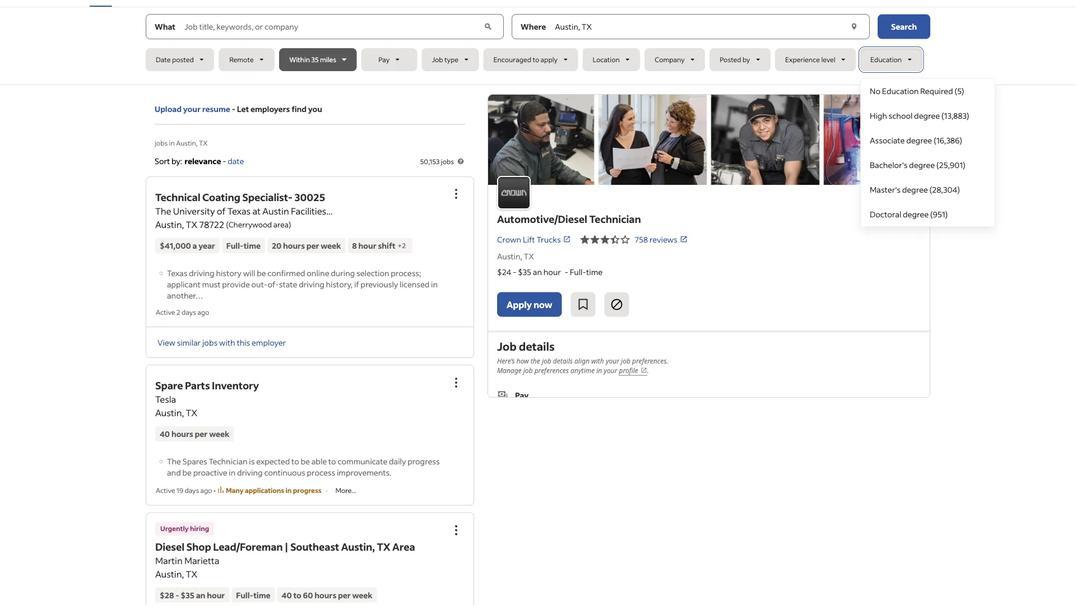 Task type: vqa. For each thing, say whether or not it's contained in the screenshot.
Job actions for Entry-Level ABA Therapist is collapsed image
no



Task type: describe. For each thing, give the bounding box(es) containing it.
shop
[[187, 541, 211, 554]]

in right anytime
[[597, 366, 603, 375]]

how
[[517, 356, 529, 366]]

1 horizontal spatial job
[[542, 356, 552, 366]]

0 horizontal spatial 2
[[177, 308, 180, 317]]

40 hours per week
[[160, 429, 230, 439]]

20
[[272, 241, 282, 251]]

here's how the job details align with your job preferences.
[[497, 356, 669, 366]]

you
[[308, 104, 322, 114]]

|
[[285, 541, 288, 554]]

date link
[[228, 156, 244, 166]]

active 2 days ago
[[156, 308, 209, 317]]

search
[[892, 22, 918, 32]]

clear image for what
[[483, 21, 494, 32]]

an for $28
[[196, 591, 205, 601]]

per for 40 hours per week
[[195, 429, 208, 439]]

1 vertical spatial your
[[606, 356, 620, 366]]

no education required (5)
[[871, 86, 965, 96]]

tx up relevance
[[199, 139, 208, 147]]

0 horizontal spatial progress
[[293, 487, 322, 495]]

the
[[531, 356, 541, 366]]

not interested image
[[610, 298, 624, 311]]

will
[[243, 268, 255, 278]]

job for job type
[[432, 55, 443, 64]]

type
[[445, 55, 459, 64]]

full-time for austin, tx
[[236, 591, 271, 601]]

cherrywood
[[229, 220, 272, 230]]

Where field
[[553, 14, 848, 39]]

degree for (951)
[[904, 209, 929, 219]]

school
[[889, 110, 913, 121]]

a
[[193, 241, 197, 251]]

time for the university of texas at austin facilities...
[[244, 241, 261, 251]]

sort
[[155, 156, 170, 166]]

1 vertical spatial full-
[[570, 267, 587, 277]]

process;
[[391, 268, 421, 278]]

1 vertical spatial time
[[587, 267, 603, 277]]

required
[[921, 86, 954, 96]]

to up continuous
[[292, 457, 299, 467]]

job actions menu is collapsed image for spare parts inventory
[[450, 376, 463, 390]]

licensed
[[400, 279, 430, 289]]

out-
[[252, 279, 268, 289]]

experience
[[786, 55, 821, 64]]

marietta
[[184, 555, 220, 567]]

remote
[[230, 55, 254, 64]]

manage
[[497, 366, 522, 375]]

tx left area
[[377, 541, 391, 554]]

crown lift trucks
[[497, 235, 561, 245]]

sort by: relevance - date
[[155, 156, 244, 166]]

posted by button
[[710, 48, 771, 71]]

apply
[[507, 299, 532, 310]]

2 vertical spatial jobs
[[202, 338, 218, 348]]

technical coating specialist- 30025 the university of texas at austin facilities... austin, tx 78722 ( cherrywood area )
[[155, 191, 333, 230]]

•
[[214, 487, 216, 495]]

expected
[[256, 457, 290, 467]]

proactive
[[193, 468, 227, 478]]

1 vertical spatial pay
[[515, 390, 529, 400]]

job actions menu is collapsed image
[[450, 524, 463, 538]]

clear element for what
[[483, 21, 494, 32]]

date posted
[[156, 55, 194, 64]]

degree for (25,901)
[[910, 160, 936, 170]]

encouraged to apply button
[[484, 48, 579, 71]]

austin, up $24
[[497, 251, 523, 262]]

miles
[[320, 55, 337, 64]]

resume
[[202, 104, 230, 114]]

by
[[743, 55, 751, 64]]

tx inside martin marietta austin, tx
[[186, 569, 197, 580]]

40 for 40 hours per week
[[160, 429, 170, 439]]

job for job details
[[497, 339, 517, 354]]

master's
[[871, 185, 901, 195]]

in up by:
[[169, 139, 175, 147]]

continuous
[[264, 468, 306, 478]]

applicant
[[167, 279, 201, 289]]

area
[[274, 220, 289, 230]]

location
[[593, 55, 620, 64]]

education inside 'no education required (5)' link
[[883, 86, 919, 96]]

austin, up by:
[[176, 139, 198, 147]]

high school degree (13,883) link
[[862, 103, 996, 128]]

many applications in progress
[[226, 487, 322, 495]]

by:
[[172, 156, 182, 166]]

and
[[167, 468, 181, 478]]

here's
[[497, 356, 515, 366]]

0 vertical spatial technician
[[590, 212, 642, 225]]

1 horizontal spatial with
[[592, 356, 604, 366]]

more... button
[[332, 486, 360, 496]]

job actions menu is collapsed image for technical coating specialist- 30025
[[450, 187, 463, 201]]

ago for coating
[[198, 308, 209, 317]]

align
[[575, 356, 590, 366]]

encouraged to apply
[[494, 55, 558, 64]]

confirmed
[[268, 268, 305, 278]]

progress inside the spares technician is expected to be able to communicate daily progress and be proactive in driving continuous process improvements.
[[408, 457, 440, 467]]

hour for $28 - $35 an hour
[[207, 591, 225, 601]]

2 horizontal spatial job
[[622, 356, 631, 366]]

spare parts inventory button
[[155, 379, 259, 392]]

hours for 20
[[283, 241, 305, 251]]

job type button
[[422, 48, 479, 71]]

preferences
[[535, 366, 569, 375]]

pay button
[[361, 48, 418, 71]]

2 horizontal spatial week
[[353, 591, 373, 601]]

level
[[822, 55, 836, 64]]

1 horizontal spatial hour
[[359, 241, 377, 251]]

coating
[[202, 191, 241, 204]]

profile
[[620, 366, 639, 375]]

posted by
[[720, 55, 751, 64]]

no
[[871, 86, 881, 96]]

days for spare
[[185, 487, 199, 495]]

of-
[[268, 279, 279, 289]]

0 horizontal spatial jobs
[[155, 139, 168, 147]]

urgently hiring
[[160, 525, 209, 533]]

per for 20 hours per week
[[307, 241, 319, 251]]

0 vertical spatial your
[[183, 104, 201, 114]]

lead/foreman
[[213, 541, 283, 554]]

parts
[[185, 379, 210, 392]]

2 vertical spatial your
[[604, 366, 618, 375]]

date
[[228, 156, 244, 166]]

60
[[303, 591, 313, 601]]

2 vertical spatial per
[[338, 591, 351, 601]]

similar
[[177, 338, 201, 348]]

martin marietta austin, tx
[[155, 555, 220, 580]]

40 for 40 to 60 hours per week
[[282, 591, 292, 601]]

job type
[[432, 55, 459, 64]]

austin, inside martin marietta austin, tx
[[155, 569, 184, 580]]

78722
[[199, 219, 224, 230]]

associate
[[871, 135, 906, 145]]

urgently
[[160, 525, 189, 533]]

austin, right southeast
[[341, 541, 375, 554]]

southeast
[[290, 541, 340, 554]]

$28
[[160, 591, 174, 601]]

company button
[[645, 48, 706, 71]]

$35 for $28
[[181, 591, 195, 601]]



Task type: locate. For each thing, give the bounding box(es) containing it.
apply
[[541, 55, 558, 64]]

)
[[289, 220, 291, 230]]

martin
[[155, 555, 183, 567]]

per up online
[[307, 241, 319, 251]]

(25,901)
[[937, 160, 966, 170]]

tx down lift
[[524, 251, 534, 262]]

technician up 3.4 out of 5 stars. link to 758 company reviews (opens in a new tab) image
[[590, 212, 642, 225]]

0 vertical spatial driving
[[189, 268, 215, 278]]

many
[[226, 487, 244, 495]]

1 vertical spatial be
[[301, 457, 310, 467]]

2 horizontal spatial hour
[[544, 267, 561, 277]]

3.4 out of 5 stars. link to 758 company reviews (opens in a new tab) image
[[580, 233, 631, 246]]

time down cherrywood
[[244, 241, 261, 251]]

40 left 60
[[282, 591, 292, 601]]

20 hours per week
[[272, 241, 341, 251]]

- right $24
[[513, 267, 517, 277]]

2 horizontal spatial hours
[[315, 591, 337, 601]]

0 vertical spatial week
[[321, 241, 341, 251]]

clear image
[[483, 21, 494, 32], [849, 21, 860, 32]]

in right licensed
[[431, 279, 438, 289]]

- left let
[[232, 104, 235, 114]]

0 horizontal spatial technician
[[209, 457, 248, 467]]

2 vertical spatial driving
[[237, 468, 263, 478]]

clear element up encouraged
[[483, 21, 494, 32]]

your up profile
[[606, 356, 620, 366]]

an down martin marietta austin, tx
[[196, 591, 205, 601]]

job up here's
[[497, 339, 517, 354]]

full- for the university of texas at austin facilities...
[[227, 241, 244, 251]]

facilities...
[[291, 205, 333, 217]]

1 vertical spatial 40
[[282, 591, 292, 601]]

the down 'technical'
[[155, 205, 171, 217]]

1 vertical spatial hours
[[172, 429, 193, 439]]

driving down is at bottom left
[[237, 468, 263, 478]]

if
[[354, 279, 359, 289]]

2 horizontal spatial be
[[301, 457, 310, 467]]

0 horizontal spatial an
[[196, 591, 205, 601]]

help icon image
[[457, 157, 466, 166]]

pay right miles on the top of page
[[379, 55, 390, 64]]

1 horizontal spatial pay
[[515, 390, 529, 400]]

week left the 8
[[321, 241, 341, 251]]

full- for martin marietta
[[236, 591, 254, 601]]

inventory
[[212, 379, 259, 392]]

the inside technical coating specialist- 30025 the university of texas at austin facilities... austin, tx 78722 ( cherrywood area )
[[155, 205, 171, 217]]

manage job preferences anytime in your
[[497, 366, 620, 375]]

degree for (28,304)
[[903, 185, 929, 195]]

week right 60
[[353, 591, 373, 601]]

time left 60
[[254, 591, 271, 601]]

education up 'close job details' icon
[[883, 86, 919, 96]]

texas driving history will be confirmed online during selection process; applicant must provide out-of-state driving history, if previously licensed in another…
[[167, 268, 438, 301]]

company
[[655, 55, 685, 64]]

1 active from the top
[[156, 308, 175, 317]]

1 vertical spatial education
[[883, 86, 919, 96]]

austin, down martin
[[155, 569, 184, 580]]

0 horizontal spatial hour
[[207, 591, 225, 601]]

to inside dropdown button
[[533, 55, 540, 64]]

tx inside spare parts inventory tesla austin, tx
[[186, 407, 197, 419]]

hour
[[359, 241, 377, 251], [544, 267, 561, 277], [207, 591, 225, 601]]

1 horizontal spatial clear element
[[849, 21, 860, 32]]

0 horizontal spatial job
[[524, 366, 533, 375]]

0 vertical spatial full-
[[227, 241, 244, 251]]

0 horizontal spatial be
[[183, 468, 192, 478]]

1 vertical spatial hour
[[544, 267, 561, 277]]

0 horizontal spatial job
[[432, 55, 443, 64]]

austin, up "$41,000"
[[155, 219, 184, 230]]

50,153
[[420, 157, 440, 166]]

0 vertical spatial hours
[[283, 241, 305, 251]]

days right 19
[[185, 487, 199, 495]]

1 horizontal spatial 40
[[282, 591, 292, 601]]

active left 19
[[156, 487, 175, 495]]

process
[[307, 468, 336, 478]]

0 vertical spatial be
[[257, 268, 266, 278]]

austin, inside spare parts inventory tesla austin, tx
[[155, 407, 184, 419]]

degree down 'no education required (5)' link
[[915, 110, 941, 121]]

with left this
[[219, 338, 235, 348]]

job up the "preferences"
[[542, 356, 552, 366]]

758 reviews
[[635, 235, 678, 245]]

1 horizontal spatial technician
[[590, 212, 642, 225]]

- left date link
[[223, 156, 226, 166]]

1 horizontal spatial jobs
[[202, 338, 218, 348]]

within 35 miles button
[[279, 48, 357, 71]]

degree for (16,386)
[[907, 135, 933, 145]]

job down how
[[524, 366, 533, 375]]

0 horizontal spatial week
[[209, 429, 230, 439]]

tx inside technical coating specialist- 30025 the university of texas at austin facilities... austin, tx 78722 ( cherrywood area )
[[186, 219, 197, 230]]

bachelor's degree (25,901)
[[871, 160, 966, 170]]

to right able
[[329, 457, 336, 467]]

hours up spares
[[172, 429, 193, 439]]

clear element for where
[[849, 21, 860, 32]]

tx down marietta on the left bottom
[[186, 569, 197, 580]]

an for $24
[[533, 267, 542, 277]]

1 job actions menu is collapsed image from the top
[[450, 187, 463, 201]]

2 job actions menu is collapsed image from the top
[[450, 376, 463, 390]]

anytime
[[571, 366, 595, 375]]

crown lift trucks link
[[497, 234, 571, 246]]

automotive/diesel technician
[[497, 212, 642, 225]]

ago left •
[[201, 487, 212, 495]]

upload
[[155, 104, 182, 114]]

job inside popup button
[[432, 55, 443, 64]]

another…
[[167, 290, 203, 301]]

full-
[[227, 241, 244, 251], [570, 267, 587, 277], [236, 591, 254, 601]]

in inside texas driving history will be confirmed online during selection process; applicant must provide out-of-state driving history, if previously licensed in another…
[[431, 279, 438, 289]]

$35 down austin, tx
[[518, 267, 532, 277]]

0 horizontal spatial clear element
[[483, 21, 494, 32]]

0 vertical spatial pay
[[379, 55, 390, 64]]

0 vertical spatial progress
[[408, 457, 440, 467]]

0 vertical spatial 2
[[402, 241, 406, 250]]

ago down the 'another…'
[[198, 308, 209, 317]]

to left 60
[[294, 591, 302, 601]]

19
[[177, 487, 183, 495]]

30025
[[295, 191, 325, 204]]

with right 'align'
[[592, 356, 604, 366]]

40 down tesla in the left bottom of the page
[[160, 429, 170, 439]]

preferences.
[[633, 356, 669, 366]]

35
[[312, 55, 319, 64]]

job
[[432, 55, 443, 64], [497, 339, 517, 354]]

be inside texas driving history will be confirmed online during selection process; applicant must provide out-of-state driving history, if previously licensed in another…
[[257, 268, 266, 278]]

job left 'type'
[[432, 55, 443, 64]]

1 vertical spatial the
[[167, 457, 181, 467]]

$41,000 a year
[[160, 241, 215, 251]]

menu
[[861, 78, 996, 227]]

1 horizontal spatial 2
[[402, 241, 406, 250]]

in inside the spares technician is expected to be able to communicate daily progress and be proactive in driving continuous process improvements.
[[229, 468, 236, 478]]

0 vertical spatial with
[[219, 338, 235, 348]]

hour for $24 - $35 an hour - full-time
[[544, 267, 561, 277]]

per right 60
[[338, 591, 351, 601]]

2 clear image from the left
[[849, 21, 860, 32]]

- down crown lift trucks link
[[565, 267, 569, 277]]

full-time down lead/foreman
[[236, 591, 271, 601]]

job up profile
[[622, 356, 631, 366]]

ago for parts
[[201, 487, 212, 495]]

texas down technical coating specialist- 30025 button at the left top
[[228, 205, 251, 217]]

progress left ·
[[293, 487, 322, 495]]

driving up must
[[189, 268, 215, 278]]

your left profile
[[604, 366, 618, 375]]

week for 20 hours per week
[[321, 241, 341, 251]]

1 horizontal spatial driving
[[237, 468, 263, 478]]

degree down associate degree (16,386) link
[[910, 160, 936, 170]]

clear element
[[483, 21, 494, 32], [849, 21, 860, 32]]

1 vertical spatial jobs
[[441, 157, 454, 166]]

8 hour shift + 2
[[352, 241, 406, 251]]

time for martin marietta
[[254, 591, 271, 601]]

2 vertical spatial be
[[183, 468, 192, 478]]

at
[[253, 205, 261, 217]]

find
[[292, 104, 307, 114]]

close job details image
[[912, 100, 925, 113]]

be left able
[[301, 457, 310, 467]]

0 horizontal spatial with
[[219, 338, 235, 348]]

job actions menu is collapsed image
[[450, 187, 463, 201], [450, 376, 463, 390]]

in down continuous
[[286, 487, 292, 495]]

40 to 60 hours per week
[[282, 591, 373, 601]]

degree left (951)
[[904, 209, 929, 219]]

jobs up sort
[[155, 139, 168, 147]]

area
[[393, 541, 415, 554]]

where
[[521, 22, 546, 32]]

tx down university
[[186, 219, 197, 230]]

technician up 'proactive'
[[209, 457, 248, 467]]

posted
[[172, 55, 194, 64]]

0 vertical spatial job actions menu is collapsed image
[[450, 187, 463, 201]]

0 vertical spatial time
[[244, 241, 261, 251]]

more...
[[336, 487, 357, 495]]

8
[[352, 241, 357, 251]]

1 vertical spatial an
[[196, 591, 205, 601]]

associate degree (16,386) link
[[862, 128, 996, 153]]

previously
[[361, 279, 398, 289]]

active for spare parts inventory
[[156, 487, 175, 495]]

be up "out-"
[[257, 268, 266, 278]]

pay down the manage
[[515, 390, 529, 400]]

2 right "shift"
[[402, 241, 406, 250]]

0 vertical spatial job
[[432, 55, 443, 64]]

education inside 'education' dropdown button
[[871, 55, 903, 64]]

texas inside texas driving history will be confirmed online during selection process; applicant must provide out-of-state driving history, if previously licensed in another…
[[167, 268, 187, 278]]

0 horizontal spatial 40
[[160, 429, 170, 439]]

hour down trucks
[[544, 267, 561, 277]]

tx up 40 hours per week
[[186, 407, 197, 419]]

hours right 60
[[315, 591, 337, 601]]

active for technical coating specialist- 30025
[[156, 308, 175, 317]]

0 horizontal spatial texas
[[167, 268, 187, 278]]

no education required (5) link
[[862, 79, 996, 103]]

1 horizontal spatial an
[[533, 267, 542, 277]]

0 horizontal spatial per
[[195, 429, 208, 439]]

1 horizontal spatial job
[[497, 339, 517, 354]]

specialist-
[[243, 191, 293, 204]]

full-time down cherrywood
[[227, 241, 261, 251]]

50,153 jobs
[[420, 157, 454, 166]]

1 clear element from the left
[[483, 21, 494, 32]]

austin, inside technical coating specialist- 30025 the university of texas at austin facilities... austin, tx 78722 ( cherrywood area )
[[155, 219, 184, 230]]

1 vertical spatial days
[[185, 487, 199, 495]]

2 vertical spatial hour
[[207, 591, 225, 601]]

2 down the 'another…'
[[177, 308, 180, 317]]

1 vertical spatial job actions menu is collapsed image
[[450, 376, 463, 390]]

university
[[173, 205, 215, 217]]

the up and
[[167, 457, 181, 467]]

active
[[156, 308, 175, 317], [156, 487, 175, 495]]

jobs left help icon
[[441, 157, 454, 166]]

1 horizontal spatial texas
[[228, 205, 251, 217]]

per
[[307, 241, 319, 251], [195, 429, 208, 439], [338, 591, 351, 601]]

view
[[158, 338, 176, 348]]

hours for 40
[[172, 429, 193, 439]]

diesel shop lead/foreman | southeast austin, tx area
[[155, 541, 415, 554]]

during
[[331, 268, 355, 278]]

an down austin, tx
[[533, 267, 542, 277]]

1 clear image from the left
[[483, 21, 494, 32]]

austin, down tesla in the left bottom of the page
[[155, 407, 184, 419]]

2 clear element from the left
[[849, 21, 860, 32]]

crown
[[497, 235, 522, 245]]

0 vertical spatial jobs
[[155, 139, 168, 147]]

-
[[232, 104, 235, 114], [223, 156, 226, 166], [513, 267, 517, 277], [565, 267, 569, 277], [176, 591, 179, 601]]

0 horizontal spatial clear image
[[483, 21, 494, 32]]

driving for inventory
[[237, 468, 263, 478]]

clear image for where
[[849, 21, 860, 32]]

(13,883)
[[942, 110, 970, 121]]

clear image left search button
[[849, 21, 860, 32]]

2 vertical spatial week
[[353, 591, 373, 601]]

(951)
[[931, 209, 949, 219]]

2 horizontal spatial per
[[338, 591, 351, 601]]

driving for specialist-
[[299, 279, 325, 289]]

ago
[[198, 308, 209, 317], [201, 487, 212, 495]]

1 vertical spatial progress
[[293, 487, 322, 495]]

1 vertical spatial week
[[209, 429, 230, 439]]

in up many
[[229, 468, 236, 478]]

degree down high school degree (13,883)
[[907, 135, 933, 145]]

0 vertical spatial hour
[[359, 241, 377, 251]]

jobs
[[155, 139, 168, 147], [441, 157, 454, 166], [202, 338, 218, 348]]

1 vertical spatial 2
[[177, 308, 180, 317]]

$35 for $24
[[518, 267, 532, 277]]

1 vertical spatial job
[[497, 339, 517, 354]]

hours right 20
[[283, 241, 305, 251]]

date posted button
[[146, 48, 214, 71]]

the inside the spares technician is expected to be able to communicate daily progress and be proactive in driving continuous process improvements.
[[167, 457, 181, 467]]

master's degree (28,304) link
[[862, 177, 996, 202]]

none search field containing what
[[146, 14, 996, 227]]

the
[[155, 205, 171, 217], [167, 457, 181, 467]]

menu containing no education required (5)
[[861, 78, 996, 227]]

1 horizontal spatial be
[[257, 268, 266, 278]]

driving inside the spares technician is expected to be able to communicate daily progress and be proactive in driving continuous process improvements.
[[237, 468, 263, 478]]

1 horizontal spatial hours
[[283, 241, 305, 251]]

per up spares
[[195, 429, 208, 439]]

to left apply
[[533, 55, 540, 64]]

job details
[[497, 339, 555, 354]]

time down 3.4 out of 5 stars. link to 758 company reviews (opens in a new tab) image
[[587, 267, 603, 277]]

0 vertical spatial active
[[156, 308, 175, 317]]

1 horizontal spatial progress
[[408, 457, 440, 467]]

2 vertical spatial hours
[[315, 591, 337, 601]]

2 horizontal spatial jobs
[[441, 157, 454, 166]]

full- down lead/foreman
[[236, 591, 254, 601]]

driving down online
[[299, 279, 325, 289]]

0 vertical spatial texas
[[228, 205, 251, 217]]

pay inside popup button
[[379, 55, 390, 64]]

be right and
[[183, 468, 192, 478]]

0 vertical spatial $35
[[518, 267, 532, 277]]

technician inside the spares technician is expected to be able to communicate daily progress and be proactive in driving continuous process improvements.
[[209, 457, 248, 467]]

lift
[[523, 235, 535, 245]]

hour right the 8
[[359, 241, 377, 251]]

None search field
[[146, 14, 996, 227]]

active down the 'another…'
[[156, 308, 175, 317]]

degree inside "link"
[[910, 160, 936, 170]]

your right "upload"
[[183, 104, 201, 114]]

0 horizontal spatial driving
[[189, 268, 215, 278]]

0 vertical spatial per
[[307, 241, 319, 251]]

remote button
[[219, 48, 275, 71]]

1 horizontal spatial $35
[[518, 267, 532, 277]]

profile link
[[620, 366, 648, 376]]

0 vertical spatial full-time
[[227, 241, 261, 251]]

clear image up encouraged
[[483, 21, 494, 32]]

week for 40 hours per week
[[209, 429, 230, 439]]

texas inside technical coating specialist- 30025 the university of texas at austin facilities... austin, tx 78722 ( cherrywood area )
[[228, 205, 251, 217]]

degree down bachelor's degree (25,901) at right top
[[903, 185, 929, 195]]

apply now
[[507, 299, 553, 310]]

- right $28
[[176, 591, 179, 601]]

2 active from the top
[[156, 487, 175, 495]]

clear element left search button
[[849, 21, 860, 32]]

hiring
[[190, 525, 209, 533]]

education up no
[[871, 55, 903, 64]]

automotive/diesel
[[497, 212, 588, 225]]

texas up applicant
[[167, 268, 187, 278]]

high school degree (13,883)
[[871, 110, 970, 121]]

0 vertical spatial details
[[519, 339, 555, 354]]

0 horizontal spatial $35
[[181, 591, 195, 601]]

search button
[[878, 14, 931, 39]]

experience level button
[[776, 48, 856, 71]]

employers
[[251, 104, 290, 114]]

full-time for austin, tx 78722
[[227, 241, 261, 251]]

diesel shop lead/foreman | southeast austin, tx area button
[[155, 541, 415, 554]]

details up the at the bottom of the page
[[519, 339, 555, 354]]

1 vertical spatial details
[[553, 356, 573, 366]]

progress
[[408, 457, 440, 467], [293, 487, 322, 495]]

this
[[237, 338, 250, 348]]

full- up save this job icon
[[570, 267, 587, 277]]

hour down marietta on the left bottom
[[207, 591, 225, 601]]

1 horizontal spatial per
[[307, 241, 319, 251]]

progress right daily
[[408, 457, 440, 467]]

2 horizontal spatial driving
[[299, 279, 325, 289]]

0 vertical spatial education
[[871, 55, 903, 64]]

must
[[202, 279, 221, 289]]

1 vertical spatial texas
[[167, 268, 187, 278]]

full- down (
[[227, 241, 244, 251]]

online
[[307, 268, 330, 278]]

jobs in austin, tx
[[155, 139, 208, 147]]

full-time
[[227, 241, 261, 251], [236, 591, 271, 601]]

0 vertical spatial ago
[[198, 308, 209, 317]]

What field
[[182, 14, 482, 39]]

details up manage job preferences anytime in your at the bottom
[[553, 356, 573, 366]]

days for technical
[[182, 308, 196, 317]]

2 vertical spatial time
[[254, 591, 271, 601]]

save this job image
[[577, 298, 590, 311]]

days down the 'another…'
[[182, 308, 196, 317]]

0 vertical spatial the
[[155, 205, 171, 217]]

state
[[279, 279, 297, 289]]

$35 right $28
[[181, 591, 195, 601]]

1 vertical spatial $35
[[181, 591, 195, 601]]

1 vertical spatial full-time
[[236, 591, 271, 601]]

week down spare parts inventory tesla austin, tx
[[209, 429, 230, 439]]

0 horizontal spatial hours
[[172, 429, 193, 439]]

crown lift trucks logo image
[[489, 95, 930, 185], [497, 176, 531, 210]]

1 vertical spatial per
[[195, 429, 208, 439]]

to
[[533, 55, 540, 64], [292, 457, 299, 467], [329, 457, 336, 467], [294, 591, 302, 601]]

improvements.
[[337, 468, 392, 478]]

2 inside 8 hour shift + 2
[[402, 241, 406, 250]]



